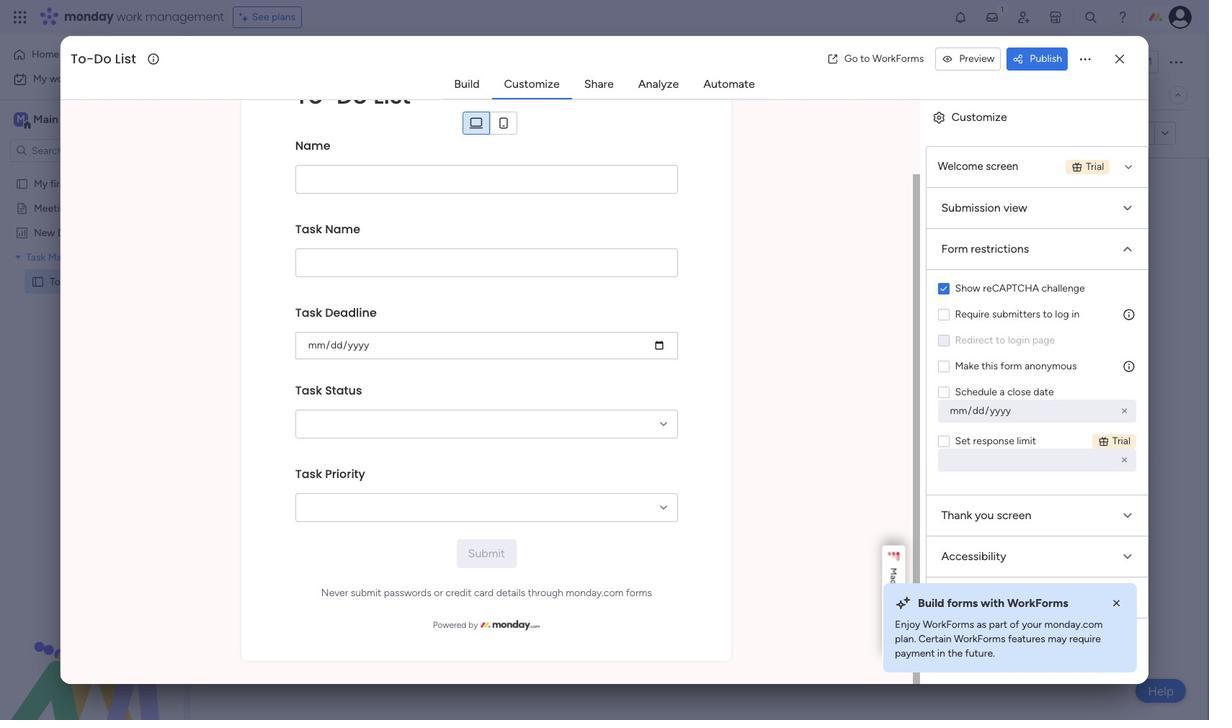 Task type: locate. For each thing, give the bounding box(es) containing it.
1 horizontal spatial work
[[116, 9, 142, 25]]

monday.com up require at the bottom
[[1045, 619, 1103, 631]]

a inside button
[[889, 576, 899, 580]]

require submitters to log in
[[955, 308, 1080, 321]]

build for build forms with workforms
[[918, 597, 944, 610]]

0 horizontal spatial monday.com
[[566, 587, 623, 600]]

activity button
[[1013, 50, 1082, 74]]

1 vertical spatial monday.com
[[1045, 619, 1103, 631]]

work inside option
[[49, 73, 71, 85]]

through
[[528, 587, 563, 600]]

1
[[1148, 55, 1152, 68]]

build link
[[443, 71, 491, 97]]

0 vertical spatial public board image
[[15, 201, 29, 215]]

0 vertical spatial r
[[889, 624, 899, 627]]

main table button
[[218, 84, 299, 107]]

0 vertical spatial powered by
[[289, 126, 350, 140]]

0 vertical spatial work
[[116, 9, 142, 25]]

m left main workspace
[[17, 113, 25, 125]]

0 vertical spatial customize
[[504, 77, 560, 91]]

build up enjoy
[[918, 597, 944, 610]]

public board image up public dashboard icon
[[15, 201, 29, 215]]

form left add view icon
[[310, 89, 333, 101]]

r down "f"
[[889, 641, 899, 644]]

submitters
[[992, 308, 1041, 321]]

1 horizontal spatial m
[[889, 568, 899, 576]]

3 name group from the top
[[295, 295, 678, 373]]

may
[[1048, 633, 1067, 646]]

0 vertical spatial name
[[295, 138, 330, 154]]

0 vertical spatial in
[[1072, 308, 1080, 321]]

let's
[[566, 277, 602, 301]]

certain
[[919, 633, 952, 646]]

0 horizontal spatial automate
[[703, 77, 755, 91]]

thank you screen button
[[926, 496, 1148, 536]]

form inside the "copy form link" button
[[1110, 127, 1131, 139]]

powered down form button
[[289, 126, 334, 140]]

search everything image
[[1084, 10, 1098, 25]]

0 horizontal spatial build
[[454, 77, 480, 91]]

1 horizontal spatial customize
[[952, 110, 1007, 124]]

task inside list box
[[26, 251, 46, 263]]

task management system
[[26, 251, 144, 263]]

0 horizontal spatial customize
[[504, 77, 560, 91]]

1 vertical spatial powered
[[433, 620, 466, 631]]

h
[[889, 604, 899, 609]]

0 horizontal spatial trial
[[1086, 161, 1104, 173]]

m inside button
[[889, 568, 899, 576]]

0 horizontal spatial form
[[310, 89, 333, 101]]

your inside the enjoy workforms as part of your monday.com plan. certain workforms features may require payment in the future.
[[1022, 619, 1042, 631]]

a for schedule
[[1000, 386, 1005, 399]]

help image
[[1116, 10, 1130, 25]]

0 horizontal spatial powered by
[[289, 126, 350, 140]]

1 vertical spatial in
[[937, 648, 945, 660]]

by right start
[[650, 277, 671, 301]]

by down form button
[[337, 126, 350, 140]]

passwords
[[384, 587, 431, 600]]

list
[[295, 45, 331, 78], [115, 50, 136, 68], [373, 79, 411, 112], [80, 275, 96, 288]]

with
[[981, 597, 1005, 610]]

powered by down credit
[[433, 620, 478, 631]]

or
[[434, 587, 443, 600]]

2 horizontal spatial by
[[650, 277, 671, 301]]

main inside workspace selection element
[[33, 112, 58, 126]]

my work link
[[9, 68, 175, 91]]

my inside list box
[[34, 177, 48, 190]]

work right monday
[[116, 9, 142, 25]]

region
[[926, 270, 1148, 495]]

workforms inside button
[[873, 53, 924, 65]]

your up features
[[1022, 619, 1042, 631]]

only members, viewers and guests in your account will be able to submit the form image
[[1122, 308, 1136, 322]]

5 name group from the top
[[295, 456, 678, 540]]

task for task name
[[295, 221, 322, 238]]

automate right analyze
[[703, 77, 755, 91]]

1 horizontal spatial monday.com
[[1045, 619, 1103, 631]]

automate inside tab list
[[703, 77, 755, 91]]

building
[[676, 277, 745, 301]]

form inside "edit form" button
[[245, 127, 266, 139]]

a up e
[[889, 576, 899, 580]]

name
[[295, 138, 330, 154], [325, 221, 360, 238]]

monday.com right through
[[566, 587, 623, 600]]

1 horizontal spatial trial
[[1113, 435, 1131, 448]]

1 vertical spatial build
[[673, 333, 698, 346]]

enjoy workforms as part of your monday.com plan. certain workforms features may require payment in the future.
[[895, 619, 1103, 660]]

home link
[[9, 43, 175, 66]]

0 vertical spatial o
[[889, 619, 899, 624]]

to left 'log'
[[1043, 308, 1053, 321]]

m a d e w i t h w o r k f o r m s button
[[882, 546, 905, 662]]

1 horizontal spatial main
[[241, 89, 262, 101]]

m
[[17, 113, 25, 125], [889, 568, 899, 576]]

o up k
[[889, 619, 899, 624]]

powered inside "link"
[[433, 620, 466, 631]]

main left table on the top left
[[241, 89, 262, 101]]

1 vertical spatial r
[[889, 641, 899, 644]]

main for main workspace
[[33, 112, 58, 126]]

to right go
[[860, 53, 870, 65]]

2 r from the top
[[889, 641, 899, 644]]

4 name group from the top
[[295, 373, 678, 456]]

schedule
[[955, 386, 997, 399]]

to for workforms
[[860, 53, 870, 65]]

main right workspace image
[[33, 112, 58, 126]]

task_name text field
[[295, 249, 678, 277]]

build inside build form button
[[673, 333, 698, 346]]

m up d
[[889, 568, 899, 576]]

recaptcha
[[983, 282, 1039, 295]]

0 vertical spatial powered
[[289, 126, 334, 140]]

1 image
[[996, 1, 1009, 17]]

in right 'log'
[[1072, 308, 1080, 321]]

set response limit
[[955, 435, 1036, 448]]

1 vertical spatial my
[[34, 177, 48, 190]]

automate down invite / 1 button
[[1101, 89, 1146, 101]]

0 vertical spatial my
[[33, 73, 47, 85]]

0 horizontal spatial public board image
[[15, 201, 29, 215]]

0 horizontal spatial a
[[889, 576, 899, 580]]

list box
[[0, 168, 184, 488]]

1 horizontal spatial forms
[[947, 597, 978, 610]]

0 vertical spatial by
[[337, 126, 350, 140]]

a inside region
[[1000, 386, 1005, 399]]

1 vertical spatial form
[[942, 242, 968, 256]]

1 vertical spatial main
[[33, 112, 58, 126]]

workforms right go
[[873, 53, 924, 65]]

forms
[[626, 587, 652, 600], [947, 597, 978, 610]]

list box containing my first board
[[0, 168, 184, 488]]

1 vertical spatial work
[[49, 73, 71, 85]]

let's start by building your form
[[566, 277, 833, 301]]

public board image for to-do list
[[31, 275, 45, 288]]

2 vertical spatial by
[[469, 620, 478, 631]]

build left customize link at the top left
[[454, 77, 480, 91]]

0 horizontal spatial powered
[[289, 126, 334, 140]]

r
[[889, 624, 899, 627], [889, 641, 899, 644]]

customize link
[[493, 71, 571, 97]]

2 vertical spatial to
[[996, 334, 1006, 347]]

build down the let's start by building your form
[[673, 333, 698, 346]]

analyze
[[638, 77, 679, 91]]

by inside the powered by "link"
[[469, 620, 478, 631]]

in left the
[[937, 648, 945, 660]]

customize down integrate
[[952, 110, 1007, 124]]

share link
[[573, 71, 625, 97]]

meeting notes
[[34, 202, 101, 214]]

lottie animation image
[[0, 575, 184, 721]]

main inside button
[[241, 89, 262, 101]]

1 vertical spatial o
[[889, 636, 899, 641]]

1 vertical spatial m
[[889, 568, 899, 576]]

2 vertical spatial build
[[918, 597, 944, 610]]

details
[[496, 587, 525, 600]]

region containing show recaptcha challenge
[[926, 270, 1148, 495]]

0 vertical spatial build
[[454, 77, 480, 91]]

challenge
[[1042, 282, 1085, 295]]

1 name group from the top
[[295, 128, 678, 211]]

preview button
[[935, 48, 1001, 71]]

accessibility
[[942, 550, 1006, 564]]

work for monday
[[116, 9, 142, 25]]

main for main table
[[241, 89, 262, 101]]

1 horizontal spatial build
[[673, 333, 698, 346]]

0 horizontal spatial work
[[49, 73, 71, 85]]

features
[[1008, 633, 1045, 646]]

automate inside "button"
[[1101, 89, 1146, 101]]

option
[[0, 170, 184, 173]]

0 horizontal spatial in
[[937, 648, 945, 660]]

your right building
[[750, 277, 787, 301]]

0 vertical spatial your
[[750, 277, 787, 301]]

my work
[[33, 73, 71, 85]]

tab list
[[442, 71, 767, 99]]

meeting
[[34, 202, 71, 214]]

1 horizontal spatial in
[[1072, 308, 1080, 321]]

public board image
[[15, 177, 29, 190]]

build for build form
[[673, 333, 698, 346]]

build inside build link
[[454, 77, 480, 91]]

work down home
[[49, 73, 71, 85]]

card
[[474, 587, 494, 600]]

to- inside list box
[[50, 275, 65, 288]]

edit
[[224, 127, 242, 139]]

r up "f"
[[889, 624, 899, 627]]

to-do list
[[219, 45, 331, 78], [71, 50, 136, 68], [295, 79, 411, 112], [50, 275, 96, 288]]

workforms up future.
[[954, 633, 1006, 646]]

1 horizontal spatial form
[[942, 242, 968, 256]]

my
[[33, 73, 47, 85], [34, 177, 48, 190]]

1 horizontal spatial automate
[[1101, 89, 1146, 101]]

your
[[750, 277, 787, 301], [1022, 619, 1042, 631]]

1 vertical spatial your
[[1022, 619, 1042, 631]]

customize right build link
[[504, 77, 560, 91]]

automate button
[[1075, 84, 1152, 107]]

screen
[[986, 160, 1018, 173], [997, 509, 1032, 522]]

1 o from the top
[[889, 619, 899, 624]]

1 horizontal spatial public board image
[[31, 275, 45, 288]]

management
[[145, 9, 224, 25]]

form for copy form link
[[1110, 127, 1131, 139]]

m inside workspace image
[[17, 113, 25, 125]]

name group containing name
[[295, 128, 678, 211]]

customize inside tab list
[[504, 77, 560, 91]]

a for m
[[889, 576, 899, 580]]

0 horizontal spatial main
[[33, 112, 58, 126]]

0 vertical spatial screen
[[986, 160, 1018, 173]]

form for form restrictions
[[942, 242, 968, 256]]

0 vertical spatial main
[[241, 89, 262, 101]]

log
[[1055, 308, 1069, 321]]

name group containing task priority
[[295, 456, 678, 540]]

integrate button
[[930, 80, 1069, 110]]

dashboard
[[57, 226, 106, 239]]

1 horizontal spatial to
[[996, 334, 1006, 347]]

name group
[[295, 128, 678, 211], [295, 211, 678, 295], [295, 295, 678, 373], [295, 373, 678, 456], [295, 456, 678, 540]]

screen right welcome
[[986, 160, 1018, 173]]

f
[[889, 632, 899, 636]]

task
[[295, 221, 322, 238], [26, 251, 46, 263], [295, 305, 322, 321], [295, 383, 322, 399], [295, 466, 322, 483]]

1 horizontal spatial a
[[1000, 386, 1005, 399]]

1 horizontal spatial by
[[469, 620, 478, 631]]

form up 'show'
[[942, 242, 968, 256]]

0 vertical spatial trial
[[1086, 161, 1104, 173]]

t
[[889, 601, 899, 604]]

thank
[[942, 509, 972, 522]]

build inside build forms with workforms alert
[[918, 597, 944, 610]]

1 horizontal spatial powered
[[433, 620, 466, 631]]

workspace
[[61, 112, 118, 126]]

powered down credit
[[433, 620, 466, 631]]

0 horizontal spatial your
[[750, 277, 787, 301]]

0 vertical spatial to
[[860, 53, 870, 65]]

my inside option
[[33, 73, 47, 85]]

task for task management system
[[26, 251, 46, 263]]

thank you screen
[[942, 509, 1032, 522]]

make
[[955, 360, 979, 373]]

payment
[[895, 648, 935, 660]]

system
[[110, 251, 144, 263]]

1 horizontal spatial powered by
[[433, 620, 478, 631]]

1 vertical spatial powered by
[[433, 620, 478, 631]]

1 vertical spatial a
[[889, 576, 899, 580]]

form inside dropdown button
[[942, 242, 968, 256]]

0 vertical spatial a
[[1000, 386, 1005, 399]]

welcome screen
[[938, 160, 1018, 173]]

to left login
[[996, 334, 1006, 347]]

form inside build form button
[[701, 333, 726, 346]]

screen right you
[[997, 509, 1032, 522]]

form inside button
[[310, 89, 333, 101]]

powered by down form button
[[289, 126, 350, 140]]

view
[[1004, 201, 1028, 215]]

task for task status
[[295, 383, 322, 399]]

0 horizontal spatial by
[[337, 126, 350, 140]]

do
[[259, 45, 290, 78], [94, 50, 112, 68], [336, 79, 367, 112], [65, 275, 78, 288]]

group
[[463, 112, 518, 135]]

notifications image
[[953, 10, 968, 25]]

1 vertical spatial public board image
[[31, 275, 45, 288]]

0 vertical spatial form
[[310, 89, 333, 101]]

by down card
[[469, 620, 478, 631]]

powered
[[289, 126, 334, 140], [433, 620, 466, 631]]

my down home
[[33, 73, 47, 85]]

do inside field
[[94, 50, 112, 68]]

1 vertical spatial by
[[650, 277, 671, 301]]

main table
[[241, 89, 289, 101]]

public board image down new
[[31, 275, 45, 288]]

o up m
[[889, 636, 899, 641]]

public board image
[[15, 201, 29, 215], [31, 275, 45, 288]]

restrictions
[[971, 242, 1029, 256]]

a left close
[[1000, 386, 1005, 399]]

form inside region
[[1001, 360, 1022, 373]]

2 name group from the top
[[295, 211, 678, 295]]

never
[[321, 587, 348, 600]]

2 horizontal spatial build
[[918, 597, 944, 610]]

in
[[1072, 308, 1080, 321], [937, 648, 945, 660]]

0 horizontal spatial m
[[17, 113, 25, 125]]

1 horizontal spatial your
[[1022, 619, 1042, 631]]

build forms with workforms alert
[[884, 584, 1137, 673]]

to for login
[[996, 334, 1006, 347]]

to inside button
[[860, 53, 870, 65]]

task for task priority
[[295, 466, 322, 483]]

name text field
[[295, 165, 678, 194]]

2 horizontal spatial to
[[1043, 308, 1053, 321]]

list inside list box
[[80, 275, 96, 288]]

my left first
[[34, 177, 48, 190]]

part
[[989, 619, 1007, 631]]

0 horizontal spatial to
[[860, 53, 870, 65]]

1 vertical spatial screen
[[997, 509, 1032, 522]]

0 vertical spatial m
[[17, 113, 25, 125]]

1 vertical spatial trial
[[1113, 435, 1131, 448]]

To-Do List field
[[67, 50, 146, 68]]

monday marketplace image
[[1049, 10, 1063, 25]]



Task type: describe. For each thing, give the bounding box(es) containing it.
submission view
[[942, 201, 1028, 215]]

analyze link
[[627, 71, 690, 97]]

m
[[889, 644, 899, 652]]

accessibility button
[[926, 537, 1148, 577]]

1 vertical spatial to
[[1043, 308, 1053, 321]]

0 vertical spatial monday.com
[[566, 587, 623, 600]]

welcome
[[938, 160, 983, 173]]

form button
[[299, 84, 344, 107]]

home option
[[9, 43, 175, 66]]

notes
[[74, 202, 101, 214]]

build forms with workforms
[[918, 597, 1068, 610]]

trial inside region
[[1113, 435, 1131, 448]]

name group containing task deadline
[[295, 295, 678, 373]]

select product image
[[13, 10, 27, 25]]

invite / 1 button
[[1087, 50, 1159, 74]]

d
[[889, 580, 899, 585]]

credit
[[446, 587, 472, 600]]

in inside the enjoy workforms as part of your monday.com plan. certain workforms features may require payment in the future.
[[937, 648, 945, 660]]

monday_logo_full image
[[481, 618, 540, 633]]

redirect
[[955, 334, 993, 347]]

Choose a date date field
[[295, 332, 678, 360]]

first
[[50, 177, 68, 190]]

form for edit form
[[245, 127, 266, 139]]

k
[[889, 627, 899, 632]]

link
[[1134, 127, 1149, 139]]

to- inside field
[[71, 50, 94, 68]]

enjoy
[[895, 619, 920, 631]]

1 vertical spatial customize
[[952, 110, 1007, 124]]

e
[[889, 585, 899, 590]]

1 vertical spatial name
[[325, 221, 360, 238]]

forms inside build forms with workforms alert
[[947, 597, 978, 610]]

build for build
[[454, 77, 480, 91]]

you
[[975, 509, 994, 522]]

new
[[34, 226, 55, 239]]

require
[[1069, 633, 1101, 646]]

to-do list inside list box
[[50, 275, 96, 288]]

close image
[[1110, 597, 1124, 611]]

form restrictions
[[942, 242, 1029, 256]]

automate link
[[692, 71, 767, 97]]

redirect to login page
[[955, 334, 1055, 347]]

0 horizontal spatial forms
[[626, 587, 652, 600]]

kendall parks image
[[1169, 6, 1192, 29]]

do inside list box
[[65, 275, 78, 288]]

plan.
[[895, 633, 916, 646]]

work for my
[[49, 73, 71, 85]]

workforms up of
[[1007, 597, 1068, 610]]

powered by link
[[295, 618, 678, 633]]

workforms up certain
[[923, 619, 974, 631]]

edit form button
[[218, 122, 272, 145]]

workspace image
[[14, 112, 28, 128]]

m a d e w i t h w o r k f o r m s
[[889, 568, 899, 656]]

name group containing task status
[[295, 373, 678, 456]]

add view image
[[353, 90, 359, 101]]

the creation log will not present the submitting user. only users from your account can appear in the creation log image
[[1122, 360, 1136, 374]]

form for build form
[[701, 333, 726, 346]]

go
[[844, 53, 858, 65]]

invite / 1
[[1114, 55, 1152, 68]]

management
[[48, 251, 108, 263]]

task name
[[295, 221, 360, 238]]

collapse board header image
[[1172, 89, 1184, 101]]

monday
[[64, 9, 114, 25]]

screen inside thank you screen dropdown button
[[997, 509, 1032, 522]]

powered by inside "link"
[[433, 620, 478, 631]]

show
[[955, 282, 981, 295]]

help
[[1148, 684, 1174, 699]]

m for m a d e w i t h w o r k f o r m s
[[889, 568, 899, 576]]

limit
[[1017, 435, 1036, 448]]

name group containing task name
[[295, 211, 678, 295]]

tab list containing build
[[442, 71, 767, 99]]

publish button
[[1007, 48, 1068, 71]]

login
[[1008, 334, 1030, 347]]

start
[[606, 277, 645, 301]]

m for m
[[17, 113, 25, 125]]

date
[[1034, 386, 1054, 399]]

set
[[955, 435, 971, 448]]

integrate
[[954, 89, 995, 101]]

i
[[889, 599, 899, 601]]

priority
[[325, 466, 365, 483]]

deadline
[[325, 305, 377, 321]]

1 r from the top
[[889, 624, 899, 627]]

2 o from the top
[[889, 636, 899, 641]]

go to workforms button
[[821, 48, 930, 71]]

caret down image
[[15, 252, 21, 262]]

future.
[[965, 648, 995, 660]]

in inside region
[[1072, 308, 1080, 321]]

workspace selection element
[[14, 111, 120, 130]]

invite members image
[[1017, 10, 1031, 25]]

build form button
[[661, 325, 737, 354]]

schedule a close date
[[955, 386, 1054, 399]]

main workspace
[[33, 112, 118, 126]]

copy form link button
[[1056, 122, 1154, 145]]

submit
[[351, 587, 381, 600]]

response
[[973, 435, 1014, 448]]

never submit passwords or credit card details through monday.com forms
[[321, 587, 652, 600]]

Search in workspace field
[[30, 142, 120, 159]]

list inside field
[[115, 50, 136, 68]]

my for my first board
[[34, 177, 48, 190]]

build form
[[673, 333, 726, 346]]

edit form
[[224, 127, 266, 139]]

anonymous
[[1025, 360, 1077, 373]]

public board image for meeting notes
[[15, 201, 29, 215]]

monday work management
[[64, 9, 224, 25]]

update feed image
[[985, 10, 999, 25]]

to-do list inside field
[[71, 50, 136, 68]]

lottie animation element
[[0, 575, 184, 721]]

my for my work
[[33, 73, 47, 85]]

plans
[[272, 11, 296, 23]]

invite
[[1114, 55, 1139, 68]]

form restrictions button
[[926, 229, 1148, 270]]

new dashboard
[[34, 226, 106, 239]]

w
[[889, 611, 899, 619]]

table
[[265, 89, 289, 101]]

board
[[71, 177, 97, 190]]

submission view button
[[926, 188, 1148, 228]]

see plans button
[[233, 6, 302, 28]]

see plans
[[252, 11, 296, 23]]

task status
[[295, 383, 362, 399]]

public dashboard image
[[15, 226, 29, 239]]

task for task deadline
[[295, 305, 322, 321]]

require
[[955, 308, 990, 321]]

my work option
[[9, 68, 175, 91]]

more actions image
[[1078, 52, 1093, 66]]

form for form
[[310, 89, 333, 101]]

s
[[889, 652, 899, 656]]

of
[[1010, 619, 1020, 631]]

monday.com inside the enjoy workforms as part of your monday.com plan. certain workforms features may require payment in the future.
[[1045, 619, 1103, 631]]

see
[[252, 11, 269, 23]]

show recaptcha challenge
[[955, 282, 1085, 295]]



Task type: vqa. For each thing, say whether or not it's contained in the screenshot.
second Completed from the top
no



